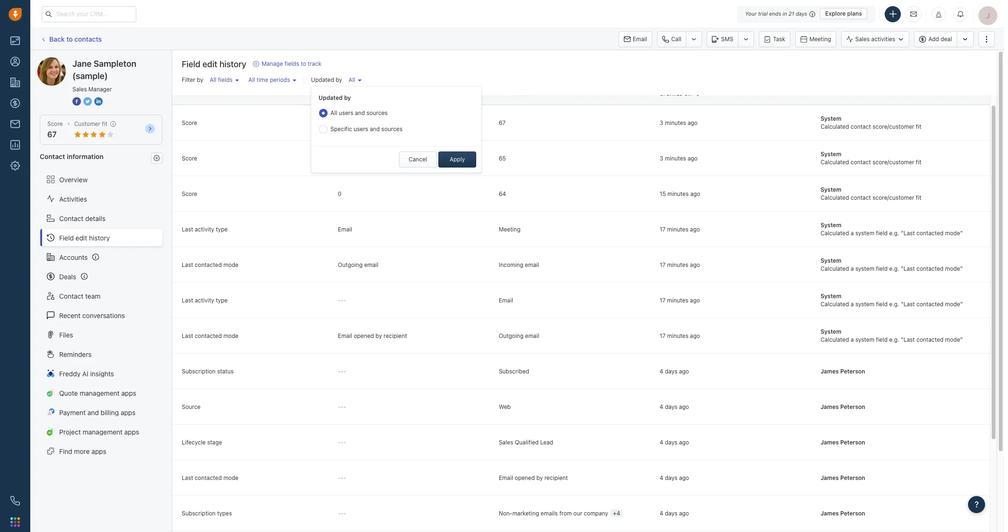 Task type: vqa. For each thing, say whether or not it's contained in the screenshot.
the 2.56K
no



Task type: describe. For each thing, give the bounding box(es) containing it.
manager
[[88, 86, 112, 93]]

project
[[59, 428, 81, 436]]

1 last from the top
[[182, 226, 193, 233]]

3 --- from the top
[[338, 403, 346, 410]]

last contacted mode for ---
[[182, 474, 239, 482]]

mode" for incoming email
[[946, 265, 963, 272]]

1 horizontal spatial to
[[301, 60, 306, 67]]

filter
[[182, 76, 195, 83]]

our
[[574, 510, 583, 517]]

calculated for 65
[[821, 159, 850, 166]]

type for email
[[216, 226, 228, 233]]

sales qualified lead
[[499, 439, 554, 446]]

minutes for outgoing email
[[668, 332, 689, 339]]

fit for 65
[[916, 159, 922, 166]]

"last for email
[[901, 301, 915, 308]]

peterson for web
[[841, 403, 866, 410]]

system for email
[[821, 293, 842, 300]]

17 for incoming email
[[660, 261, 666, 268]]

facebook circled image
[[72, 97, 81, 107]]

minutes for incoming email
[[668, 261, 689, 268]]

customer
[[74, 120, 100, 127]]

last contacted mode for outgoing email
[[182, 261, 239, 268]]

phone element
[[6, 492, 25, 511]]

payment and billing apps
[[59, 409, 136, 417]]

0 vertical spatial 65
[[338, 119, 345, 126]]

overview
[[59, 176, 88, 184]]

3 last from the top
[[182, 297, 193, 304]]

value
[[365, 91, 381, 96]]

2 vertical spatial field
[[59, 234, 74, 242]]

accounts
[[59, 253, 88, 261]]

recent
[[59, 311, 81, 320]]

all for all fields
[[210, 76, 217, 83]]

deals
[[59, 273, 76, 281]]

james peterson for subscribed
[[821, 368, 866, 375]]

4 for subscribed
[[660, 368, 664, 375]]

all for all
[[349, 76, 355, 83]]

contact for contact details
[[59, 214, 83, 222]]

1 vertical spatial email opened by recipient
[[499, 474, 568, 482]]

contact for 64
[[851, 194, 872, 201]]

time
[[257, 76, 269, 83]]

sources for specific users and sources
[[382, 126, 403, 133]]

jane for jane sampleton (sample)
[[56, 57, 71, 65]]

4 days ago for web
[[660, 403, 689, 410]]

sales for sales qualified lead
[[499, 439, 514, 446]]

subscription for subscription status
[[182, 368, 216, 375]]

mode for outgoing email
[[224, 261, 239, 268]]

15 minutes ago
[[660, 190, 701, 197]]

1 horizontal spatial opened
[[515, 474, 535, 482]]

apply button
[[439, 151, 477, 167]]

activities
[[59, 195, 87, 203]]

fit for 64
[[916, 194, 922, 201]]

contacts
[[74, 35, 102, 43]]

ago for 67
[[688, 119, 698, 126]]

all fields
[[210, 76, 233, 83]]

james for subscribed
[[821, 368, 839, 375]]

3 minutes ago for 65
[[660, 155, 698, 162]]

0 vertical spatial field
[[182, 59, 201, 69]]

phone image
[[10, 496, 20, 506]]

field name
[[182, 91, 212, 96]]

types
[[217, 510, 232, 517]]

sms
[[722, 35, 734, 42]]

1 horizontal spatial 65
[[499, 155, 506, 162]]

system calculated contact score/customer fit for 65
[[821, 151, 922, 166]]

periods
[[270, 76, 290, 83]]

apps right billing
[[121, 409, 136, 417]]

subscription status
[[182, 368, 234, 375]]

all for all users and sources
[[331, 110, 337, 117]]

back to contacts link
[[40, 32, 102, 47]]

"last for incoming email
[[901, 265, 915, 272]]

mng settings image
[[153, 155, 160, 161]]

contact for 67
[[851, 123, 872, 130]]

plans
[[848, 10, 863, 17]]

21
[[789, 10, 795, 17]]

back
[[49, 35, 65, 43]]

1 vertical spatial outgoing
[[499, 332, 524, 339]]

sales inside jane sampleton (sample) sales manager
[[72, 86, 87, 93]]

minutes for meeting
[[668, 226, 689, 233]]

lifecycle stage
[[182, 439, 222, 446]]

add deal
[[929, 35, 953, 43]]

0 vertical spatial opened
[[354, 332, 374, 339]]

days for sales qualified lead
[[665, 439, 678, 446]]

5 james from the top
[[821, 510, 839, 517]]

previous value
[[338, 91, 381, 96]]

freddy
[[59, 370, 81, 378]]

deal
[[941, 35, 953, 43]]

e.g. for outgoing email
[[890, 336, 900, 343]]

to for changed
[[525, 91, 532, 96]]

emails
[[541, 510, 558, 517]]

mode" for outgoing email
[[946, 336, 963, 343]]

ends
[[770, 10, 782, 17]]

0 horizontal spatial edit
[[76, 234, 87, 242]]

ago for incoming email
[[690, 261, 700, 268]]

lead
[[541, 439, 554, 446]]

1 vertical spatial field
[[182, 91, 196, 96]]

last activity type for email
[[182, 226, 228, 233]]

score 67
[[47, 120, 63, 139]]

lifecycle
[[182, 439, 206, 446]]

sources for all users and sources
[[367, 110, 388, 117]]

5 peterson from the top
[[841, 510, 866, 517]]

all for all time periods
[[249, 76, 255, 83]]

sms button
[[707, 31, 738, 47]]

non-
[[499, 510, 513, 517]]

information
[[67, 153, 104, 161]]

source
[[182, 403, 201, 410]]

manage
[[262, 60, 283, 67]]

Search your CRM... text field
[[42, 6, 136, 22]]

customer fit
[[74, 120, 107, 127]]

changed to
[[499, 91, 532, 96]]

apply
[[450, 156, 465, 163]]

updated on
[[660, 91, 692, 96]]

+
[[613, 510, 617, 517]]

0 horizontal spatial outgoing email
[[338, 261, 379, 268]]

sales activities
[[856, 35, 896, 43]]

freshworks switcher image
[[10, 518, 20, 527]]

james for sales qualified lead
[[821, 439, 839, 446]]

contact details
[[59, 214, 106, 222]]

system calculated a system field e.g. "last contacted mode" for incoming email
[[821, 257, 963, 272]]

explore plans link
[[820, 8, 868, 19]]

field for email
[[877, 301, 888, 308]]

minutes for email
[[668, 297, 689, 304]]

subscribed
[[499, 368, 529, 375]]

system for email
[[856, 301, 875, 308]]

qualified
[[515, 439, 539, 446]]

4 for sales qualified lead
[[660, 439, 664, 446]]

type for ---
[[216, 297, 228, 304]]

0 horizontal spatial meeting
[[499, 226, 521, 233]]

web
[[499, 403, 511, 410]]

team
[[85, 292, 101, 300]]

task
[[774, 35, 786, 42]]

67 inside score 67
[[47, 130, 57, 139]]

field for meeting
[[877, 230, 888, 237]]

jane for jane sampleton (sample) sales manager
[[72, 59, 92, 69]]

67 button
[[47, 130, 57, 139]]

last for incoming
[[182, 261, 193, 268]]

--- for stage
[[338, 439, 346, 446]]

minutes for 64
[[668, 190, 689, 197]]

activity for email
[[195, 226, 214, 233]]

activities
[[872, 35, 896, 43]]

17 for meeting
[[660, 226, 666, 233]]

system for incoming email
[[821, 257, 842, 264]]

your
[[746, 10, 757, 17]]

status
[[217, 368, 234, 375]]

peterson for sales qualified lead
[[841, 439, 866, 446]]

specific users and sources
[[331, 126, 403, 133]]

calculated for meeting
[[821, 230, 850, 237]]

billing
[[101, 409, 119, 417]]

0 horizontal spatial and
[[88, 409, 99, 417]]

1 vertical spatial recipient
[[545, 474, 568, 482]]

all time periods button
[[246, 74, 299, 86]]

system for 64
[[821, 186, 842, 193]]

last for email
[[182, 474, 193, 482]]

0
[[338, 190, 342, 197]]

incoming email
[[499, 261, 539, 268]]

system calculated contact score/customer fit for 67
[[821, 115, 922, 130]]

manage fields to track link
[[253, 60, 322, 68]]

send email image
[[911, 10, 917, 18]]

system calculated a system field e.g. "last contacted mode" for outgoing email
[[821, 328, 963, 343]]

all fields link
[[207, 74, 241, 86]]

0 horizontal spatial recipient
[[384, 332, 407, 339]]

find more apps
[[59, 447, 106, 455]]

previous
[[338, 91, 363, 96]]

15
[[660, 190, 666, 197]]

0 vertical spatial edit
[[203, 59, 218, 69]]

minutes for 67
[[665, 119, 686, 126]]



Task type: locate. For each thing, give the bounding box(es) containing it.
1 horizontal spatial field edit history
[[182, 59, 247, 69]]

17 minutes ago for incoming email
[[660, 261, 700, 268]]

1 vertical spatial last contacted mode
[[182, 332, 239, 339]]

0 vertical spatial contact
[[851, 123, 872, 130]]

1 vertical spatial contact
[[851, 159, 872, 166]]

field
[[877, 230, 888, 237], [877, 265, 888, 272], [877, 301, 888, 308], [877, 336, 888, 343]]

0 vertical spatial score/customer
[[873, 123, 915, 130]]

james peterson for web
[[821, 403, 866, 410]]

0 vertical spatial mode
[[224, 261, 239, 268]]

1 horizontal spatial meeting
[[810, 35, 832, 42]]

1 vertical spatial 3 minutes ago
[[660, 155, 698, 162]]

activity for ---
[[195, 297, 214, 304]]

5 james peterson from the top
[[821, 510, 866, 517]]

0 vertical spatial last activity type
[[182, 226, 228, 233]]

65
[[338, 119, 345, 126], [499, 155, 506, 162]]

0 horizontal spatial outgoing
[[338, 261, 363, 268]]

system for outgoing email
[[856, 336, 875, 343]]

2 4 days ago from the top
[[660, 403, 689, 410]]

incoming
[[499, 261, 524, 268]]

2 peterson from the top
[[841, 403, 866, 410]]

calculated for 67
[[821, 123, 850, 130]]

all up the specific
[[331, 110, 337, 117]]

5 4 days ago from the top
[[660, 510, 689, 517]]

3 "last from the top
[[901, 301, 915, 308]]

and down the all users and sources
[[370, 126, 380, 133]]

4 --- from the top
[[338, 439, 346, 446]]

1 horizontal spatial edit
[[203, 59, 218, 69]]

1 last contacted mode from the top
[[182, 261, 239, 268]]

1 subscription from the top
[[182, 368, 216, 375]]

1 mode" from the top
[[946, 230, 963, 237]]

sampleton up manager
[[94, 59, 136, 69]]

4 4 days ago from the top
[[660, 474, 689, 482]]

fields right manage
[[285, 60, 299, 67]]

3 system calculated contact score/customer fit from the top
[[821, 186, 922, 201]]

last
[[182, 226, 193, 233], [182, 261, 193, 268], [182, 297, 193, 304], [182, 332, 193, 339], [182, 474, 193, 482]]

17
[[660, 226, 666, 233], [660, 261, 666, 268], [660, 297, 666, 304], [660, 332, 666, 339]]

sales up facebook circled image
[[72, 86, 87, 93]]

on
[[685, 91, 692, 96]]

0 horizontal spatial to
[[66, 35, 73, 43]]

history up the all fields link
[[220, 59, 247, 69]]

users
[[339, 110, 354, 117], [354, 126, 368, 133]]

system calculated a system field e.g. "last contacted mode" for email
[[821, 293, 963, 308]]

email
[[364, 261, 379, 268], [525, 261, 539, 268], [525, 332, 540, 339]]

0 horizontal spatial jane
[[56, 57, 71, 65]]

1 vertical spatial 67
[[47, 130, 57, 139]]

2 last contacted mode from the top
[[182, 332, 239, 339]]

3 calculated from the top
[[821, 194, 850, 201]]

3 a from the top
[[851, 301, 854, 308]]

17 for email
[[660, 297, 666, 304]]

1 vertical spatial history
[[89, 234, 110, 242]]

0 vertical spatial users
[[339, 110, 354, 117]]

0 vertical spatial system calculated contact score/customer fit
[[821, 115, 922, 130]]

files
[[59, 331, 73, 339]]

contact for 65
[[851, 159, 872, 166]]

james
[[821, 368, 839, 375], [821, 403, 839, 410], [821, 439, 839, 446], [821, 474, 839, 482], [821, 510, 839, 517]]

company
[[584, 510, 609, 517]]

3 17 minutes ago from the top
[[660, 297, 700, 304]]

17 minutes ago for outgoing email
[[660, 332, 700, 339]]

65 down the all users and sources
[[338, 119, 345, 126]]

freddy ai insights
[[59, 370, 114, 378]]

1 a from the top
[[851, 230, 854, 237]]

management down 'payment and billing apps'
[[83, 428, 123, 436]]

67 up contact information
[[47, 130, 57, 139]]

more
[[74, 447, 90, 455]]

2 vertical spatial contact
[[851, 194, 872, 201]]

field edit history up "all fields"
[[182, 59, 247, 69]]

7 system from the top
[[821, 328, 842, 335]]

1 horizontal spatial outgoing email
[[499, 332, 540, 339]]

0 vertical spatial subscription
[[182, 368, 216, 375]]

all
[[349, 76, 355, 83], [210, 76, 217, 83], [249, 76, 255, 83], [331, 110, 337, 117]]

field up accounts
[[59, 234, 74, 242]]

3 e.g. from the top
[[890, 301, 900, 308]]

apps for project management apps
[[124, 428, 139, 436]]

1 last activity type from the top
[[182, 226, 228, 233]]

twitter circled image
[[83, 97, 92, 107]]

3 minutes ago for 67
[[660, 119, 698, 126]]

3 mode from the top
[[224, 474, 239, 482]]

ago for sales qualified lead
[[679, 439, 689, 446]]

0 horizontal spatial email opened by recipient
[[338, 332, 407, 339]]

(sample)
[[107, 57, 134, 65], [72, 71, 108, 81]]

apps for quote management apps
[[121, 389, 136, 397]]

1 horizontal spatial history
[[220, 59, 247, 69]]

jane down contacts
[[72, 59, 92, 69]]

3 system from the top
[[856, 301, 875, 308]]

sampleton for jane sampleton (sample) sales manager
[[94, 59, 136, 69]]

0 vertical spatial 67
[[499, 119, 506, 126]]

non-marketing emails from our company + 4
[[499, 510, 621, 517]]

2 vertical spatial score/customer
[[873, 194, 915, 201]]

mode for ---
[[224, 474, 239, 482]]

contact
[[40, 153, 65, 161], [59, 214, 83, 222], [59, 292, 83, 300]]

email for email opened by recipient
[[525, 332, 540, 339]]

calculated for email
[[821, 301, 850, 308]]

a for incoming email
[[851, 265, 854, 272]]

4 e.g. from the top
[[890, 336, 900, 343]]

linkedin circled image
[[94, 97, 103, 107]]

payment
[[59, 409, 86, 417]]

1 system calculated contact score/customer fit from the top
[[821, 115, 922, 130]]

fit
[[102, 120, 107, 127], [916, 123, 922, 130], [916, 159, 922, 166], [916, 194, 922, 201]]

0 horizontal spatial opened
[[354, 332, 374, 339]]

jane sampleton (sample) sales manager
[[72, 59, 136, 93]]

1 vertical spatial and
[[370, 126, 380, 133]]

1 peterson from the top
[[841, 368, 866, 375]]

edit
[[203, 59, 218, 69], [76, 234, 87, 242]]

ago for email opened by recipient
[[679, 474, 689, 482]]

(sample) down jane sampleton (sample) in the left top of the page
[[72, 71, 108, 81]]

0 vertical spatial contact
[[40, 153, 65, 161]]

reminders
[[59, 350, 92, 358]]

4 system from the top
[[821, 222, 842, 229]]

ago for outgoing email
[[690, 332, 700, 339]]

field down filter
[[182, 91, 196, 96]]

1 vertical spatial users
[[354, 126, 368, 133]]

2 system calculated contact score/customer fit from the top
[[821, 151, 922, 166]]

email opened by recipient
[[338, 332, 407, 339], [499, 474, 568, 482]]

4 17 from the top
[[660, 332, 666, 339]]

0 vertical spatial outgoing
[[338, 261, 363, 268]]

sales activities button
[[842, 31, 915, 47], [842, 31, 910, 47]]

e.g. for meeting
[[890, 230, 900, 237]]

6 calculated from the top
[[821, 301, 850, 308]]

changed
[[499, 91, 524, 96]]

0 vertical spatial sales
[[856, 35, 870, 43]]

0 vertical spatial last contacted mode
[[182, 261, 239, 268]]

2 field from the top
[[877, 265, 888, 272]]

mode" for meeting
[[946, 230, 963, 237]]

manage fields to track
[[262, 60, 322, 67]]

3 down updated on
[[660, 119, 664, 126]]

1 vertical spatial meeting
[[499, 226, 521, 233]]

all left "time" on the left of page
[[249, 76, 255, 83]]

marketing
[[513, 510, 539, 517]]

details
[[85, 214, 106, 222]]

system for outgoing email
[[821, 328, 842, 335]]

subscription types
[[182, 510, 232, 517]]

4 james peterson from the top
[[821, 474, 866, 482]]

2 3 minutes ago from the top
[[660, 155, 698, 162]]

calculated for outgoing email
[[821, 336, 850, 343]]

0 vertical spatial sources
[[367, 110, 388, 117]]

track
[[308, 60, 322, 67]]

0 horizontal spatial history
[[89, 234, 110, 242]]

call link
[[657, 31, 686, 47]]

2 james from the top
[[821, 403, 839, 410]]

1 vertical spatial (sample)
[[72, 71, 108, 81]]

stage
[[207, 439, 222, 446]]

all link
[[346, 74, 364, 86]]

apps right the "more"
[[92, 447, 106, 455]]

4 days ago
[[660, 368, 689, 375], [660, 403, 689, 410], [660, 439, 689, 446], [660, 474, 689, 482], [660, 510, 689, 517]]

0 horizontal spatial sales
[[72, 86, 87, 93]]

1 vertical spatial score/customer
[[873, 159, 915, 166]]

1 system calculated a system field e.g. "last contacted mode" from the top
[[821, 222, 963, 237]]

fields for manage
[[285, 60, 299, 67]]

1 james peterson from the top
[[821, 368, 866, 375]]

4 days ago for subscribed
[[660, 368, 689, 375]]

1 horizontal spatial outgoing
[[499, 332, 524, 339]]

0 vertical spatial outgoing email
[[338, 261, 379, 268]]

meeting down 'explore'
[[810, 35, 832, 42]]

and for specific
[[370, 126, 380, 133]]

0 vertical spatial (sample)
[[107, 57, 134, 65]]

0 horizontal spatial field edit history
[[59, 234, 110, 242]]

4
[[660, 368, 664, 375], [660, 403, 664, 410], [660, 439, 664, 446], [660, 474, 664, 482], [617, 510, 621, 517], [660, 510, 664, 517]]

calculated
[[821, 123, 850, 130], [821, 159, 850, 166], [821, 194, 850, 201], [821, 230, 850, 237], [821, 265, 850, 272], [821, 301, 850, 308], [821, 336, 850, 343]]

sampleton inside jane sampleton (sample) sales manager
[[94, 59, 136, 69]]

ago for 64
[[691, 190, 701, 197]]

0 horizontal spatial 65
[[338, 119, 345, 126]]

score for 64
[[182, 190, 197, 197]]

history down details
[[89, 234, 110, 242]]

1 e.g. from the top
[[890, 230, 900, 237]]

7 calculated from the top
[[821, 336, 850, 343]]

1 4 days ago from the top
[[660, 368, 689, 375]]

contact for contact information
[[40, 153, 65, 161]]

contact down 67 button
[[40, 153, 65, 161]]

contact up recent on the bottom of page
[[59, 292, 83, 300]]

1 vertical spatial contact
[[59, 214, 83, 222]]

meeting up incoming
[[499, 226, 521, 233]]

2 a from the top
[[851, 265, 854, 272]]

add deal button
[[915, 31, 957, 47]]

3 system from the top
[[821, 186, 842, 193]]

0 horizontal spatial 67
[[47, 130, 57, 139]]

1 horizontal spatial and
[[355, 110, 365, 117]]

"last for meeting
[[901, 230, 915, 237]]

sales left activities
[[856, 35, 870, 43]]

4 field from the top
[[877, 336, 888, 343]]

james peterson for sales qualified lead
[[821, 439, 866, 446]]

2 mode" from the top
[[946, 265, 963, 272]]

1 vertical spatial sources
[[382, 126, 403, 133]]

1 type from the top
[[216, 226, 228, 233]]

1 17 minutes ago from the top
[[660, 226, 700, 233]]

quote
[[59, 389, 78, 397]]

0 vertical spatial 3
[[660, 119, 664, 126]]

score/customer for 64
[[873, 194, 915, 201]]

1 vertical spatial edit
[[76, 234, 87, 242]]

users down the all users and sources
[[354, 126, 368, 133]]

0 vertical spatial field edit history
[[182, 59, 247, 69]]

0 vertical spatial fields
[[285, 60, 299, 67]]

2 vertical spatial system calculated contact score/customer fit
[[821, 186, 922, 201]]

apps up 'payment and billing apps'
[[121, 389, 136, 397]]

sales
[[856, 35, 870, 43], [72, 86, 87, 93], [499, 439, 514, 446]]

sources up specific users and sources
[[367, 110, 388, 117]]

1 horizontal spatial sales
[[499, 439, 514, 446]]

67
[[499, 119, 506, 126], [47, 130, 57, 139]]

2 calculated from the top
[[821, 159, 850, 166]]

2 vertical spatial to
[[525, 91, 532, 96]]

1 vertical spatial opened
[[515, 474, 535, 482]]

history
[[220, 59, 247, 69], [89, 234, 110, 242]]

back to contacts
[[49, 35, 102, 43]]

1 mode from the top
[[224, 261, 239, 268]]

-
[[338, 297, 341, 304], [341, 297, 343, 304], [343, 297, 346, 304], [338, 368, 341, 375], [341, 368, 343, 375], [343, 368, 346, 375], [338, 403, 341, 410], [341, 403, 343, 410], [343, 403, 346, 410], [338, 439, 341, 446], [341, 439, 343, 446], [343, 439, 346, 446], [338, 474, 341, 482], [341, 474, 343, 482], [343, 474, 346, 482], [338, 510, 341, 517], [341, 510, 343, 517], [343, 510, 346, 517]]

--- for status
[[338, 368, 346, 375]]

4 for web
[[660, 403, 664, 410]]

1 vertical spatial management
[[83, 428, 123, 436]]

all up name
[[210, 76, 217, 83]]

1 vertical spatial field edit history
[[59, 234, 110, 242]]

2 horizontal spatial to
[[525, 91, 532, 96]]

2 contact from the top
[[851, 159, 872, 166]]

2 horizontal spatial sales
[[856, 35, 870, 43]]

last contacted mode
[[182, 261, 239, 268], [182, 332, 239, 339], [182, 474, 239, 482]]

4 a from the top
[[851, 336, 854, 343]]

score/customer for 65
[[873, 159, 915, 166]]

days for subscribed
[[665, 368, 678, 375]]

17 for outgoing email
[[660, 332, 666, 339]]

--- for activity
[[338, 297, 346, 304]]

contacted
[[917, 230, 944, 237], [195, 261, 222, 268], [917, 265, 944, 272], [917, 301, 944, 308], [195, 332, 222, 339], [917, 336, 944, 343], [195, 474, 222, 482]]

peterson
[[841, 368, 866, 375], [841, 403, 866, 410], [841, 439, 866, 446], [841, 474, 866, 482], [841, 510, 866, 517]]

a for meeting
[[851, 230, 854, 237]]

fit for 67
[[916, 123, 922, 130]]

3 last contacted mode from the top
[[182, 474, 239, 482]]

field edit history down contact details
[[59, 234, 110, 242]]

trial
[[759, 10, 768, 17]]

2 last activity type from the top
[[182, 297, 228, 304]]

type
[[216, 226, 228, 233], [216, 297, 228, 304]]

4 for email opened by recipient
[[660, 474, 664, 482]]

2 3 from the top
[[660, 155, 664, 162]]

1 horizontal spatial fields
[[285, 60, 299, 67]]

sampleton down contacts
[[73, 57, 105, 65]]

1 vertical spatial 65
[[499, 155, 506, 162]]

2 --- from the top
[[338, 368, 346, 375]]

3 up 15
[[660, 155, 664, 162]]

(sample) inside jane sampleton (sample) sales manager
[[72, 71, 108, 81]]

conversations
[[82, 311, 125, 320]]

to right "changed"
[[525, 91, 532, 96]]

score/customer for 67
[[873, 123, 915, 130]]

fields for all
[[218, 76, 233, 83]]

management for project
[[83, 428, 123, 436]]

1 vertical spatial subscription
[[182, 510, 216, 517]]

users for all
[[339, 110, 354, 117]]

1 vertical spatial activity
[[195, 297, 214, 304]]

0 horizontal spatial fields
[[218, 76, 233, 83]]

0 vertical spatial email opened by recipient
[[338, 332, 407, 339]]

and left billing
[[88, 409, 99, 417]]

score/customer
[[873, 123, 915, 130], [873, 159, 915, 166], [873, 194, 915, 201]]

find
[[59, 447, 72, 455]]

meeting inside button
[[810, 35, 832, 42]]

3 minutes ago
[[660, 119, 698, 126], [660, 155, 698, 162]]

4 james from the top
[[821, 474, 839, 482]]

0 vertical spatial history
[[220, 59, 247, 69]]

email inside button
[[633, 35, 648, 42]]

recipient
[[384, 332, 407, 339], [545, 474, 568, 482]]

1 --- from the top
[[338, 297, 346, 304]]

3 system calculated a system field e.g. "last contacted mode" from the top
[[821, 293, 963, 308]]

3 james peterson from the top
[[821, 439, 866, 446]]

system for incoming email
[[856, 265, 875, 272]]

system for meeting
[[821, 222, 842, 229]]

2 system calculated a system field e.g. "last contacted mode" from the top
[[821, 257, 963, 272]]

outgoing email
[[338, 261, 379, 268], [499, 332, 540, 339]]

2 "last from the top
[[901, 265, 915, 272]]

4 last from the top
[[182, 332, 193, 339]]

peterson for subscribed
[[841, 368, 866, 375]]

2 17 from the top
[[660, 261, 666, 268]]

ago for email
[[690, 297, 700, 304]]

ai
[[82, 370, 88, 378]]

insights
[[90, 370, 114, 378]]

ago for meeting
[[690, 226, 700, 233]]

3 minutes ago up 15 minutes ago
[[660, 155, 698, 162]]

mode for email opened by recipient
[[224, 332, 239, 339]]

2 vertical spatial and
[[88, 409, 99, 417]]

system calculated a system field e.g. "last contacted mode"
[[821, 222, 963, 237], [821, 257, 963, 272], [821, 293, 963, 308], [821, 328, 963, 343]]

4 17 minutes ago from the top
[[660, 332, 700, 339]]

1 vertical spatial 3
[[660, 155, 664, 162]]

2 activity from the top
[[195, 297, 214, 304]]

email button
[[619, 31, 653, 47]]

james for web
[[821, 403, 839, 410]]

fields right filter by
[[218, 76, 233, 83]]

0 vertical spatial type
[[216, 226, 228, 233]]

system for 65
[[821, 151, 842, 158]]

1 activity from the top
[[195, 226, 214, 233]]

contact down activities
[[59, 214, 83, 222]]

3 minutes ago down updated on
[[660, 119, 698, 126]]

subscription left status
[[182, 368, 216, 375]]

1 system from the top
[[821, 115, 842, 122]]

contact information
[[40, 153, 104, 161]]

3 score/customer from the top
[[873, 194, 915, 201]]

sales left the qualified
[[499, 439, 514, 446]]

sales for sales activities
[[856, 35, 870, 43]]

contact team
[[59, 292, 101, 300]]

jane inside jane sampleton (sample) sales manager
[[72, 59, 92, 69]]

all up previous
[[349, 76, 355, 83]]

jane down back
[[56, 57, 71, 65]]

3 for 67
[[660, 119, 664, 126]]

1 vertical spatial mode
[[224, 332, 239, 339]]

2 mode from the top
[[224, 332, 239, 339]]

(sample) for jane sampleton (sample) sales manager
[[72, 71, 108, 81]]

2 vertical spatial sales
[[499, 439, 514, 446]]

peterson for email opened by recipient
[[841, 474, 866, 482]]

score for 67
[[182, 119, 197, 126]]

5 system from the top
[[821, 257, 842, 264]]

2 vertical spatial contact
[[59, 292, 83, 300]]

2 last from the top
[[182, 261, 193, 268]]

all users and sources
[[331, 110, 388, 117]]

1 3 minutes ago from the top
[[660, 119, 698, 126]]

to for back
[[66, 35, 73, 43]]

to right back
[[66, 35, 73, 43]]

1 horizontal spatial jane
[[72, 59, 92, 69]]

1 field from the top
[[877, 230, 888, 237]]

5 calculated from the top
[[821, 265, 850, 272]]

sampleton for jane sampleton (sample)
[[73, 57, 105, 65]]

6 system from the top
[[821, 293, 842, 300]]

to left track
[[301, 60, 306, 67]]

jane
[[56, 57, 71, 65], [72, 59, 92, 69]]

and for all
[[355, 110, 365, 117]]

edit down contact details
[[76, 234, 87, 242]]

64
[[499, 190, 506, 197]]

and up specific users and sources
[[355, 110, 365, 117]]

4 mode" from the top
[[946, 336, 963, 343]]

your trial ends in 21 days
[[746, 10, 808, 17]]

3 17 from the top
[[660, 297, 666, 304]]

updated
[[311, 76, 334, 83], [821, 91, 844, 96], [660, 91, 683, 96], [319, 94, 343, 101]]

subscription left types
[[182, 510, 216, 517]]

5 last from the top
[[182, 474, 193, 482]]

edit up "all fields"
[[203, 59, 218, 69]]

2 system from the top
[[821, 151, 842, 158]]

field for incoming email
[[877, 265, 888, 272]]

field
[[182, 59, 201, 69], [182, 91, 196, 96], [59, 234, 74, 242]]

in
[[783, 10, 788, 17]]

2 score/customer from the top
[[873, 159, 915, 166]]

field up filter by
[[182, 59, 201, 69]]

2 subscription from the top
[[182, 510, 216, 517]]

project management apps
[[59, 428, 139, 436]]

0 vertical spatial meeting
[[810, 35, 832, 42]]

1 horizontal spatial recipient
[[545, 474, 568, 482]]

1 vertical spatial fields
[[218, 76, 233, 83]]

2 james peterson from the top
[[821, 403, 866, 410]]

1 score/customer from the top
[[873, 123, 915, 130]]

2 horizontal spatial and
[[370, 126, 380, 133]]

65 up 64
[[499, 155, 506, 162]]

2 vertical spatial last contacted mode
[[182, 474, 239, 482]]

4 days ago for email opened by recipient
[[660, 474, 689, 482]]

1 horizontal spatial email opened by recipient
[[499, 474, 568, 482]]

3 peterson from the top
[[841, 439, 866, 446]]

a for outgoing email
[[851, 336, 854, 343]]

apps down 'payment and billing apps'
[[124, 428, 139, 436]]

2 system from the top
[[856, 265, 875, 272]]

(sample) up manager
[[107, 57, 134, 65]]

2 17 minutes ago from the top
[[660, 261, 700, 268]]

3 mode" from the top
[[946, 301, 963, 308]]

system for 67
[[821, 115, 842, 122]]

subscription for subscription types
[[182, 510, 216, 517]]

0 vertical spatial management
[[80, 389, 120, 397]]

67 down "changed"
[[499, 119, 506, 126]]

2 type from the top
[[216, 297, 228, 304]]

1 vertical spatial to
[[301, 60, 306, 67]]

mode" for email
[[946, 301, 963, 308]]

4 "last from the top
[[901, 336, 915, 343]]

1 vertical spatial sales
[[72, 86, 87, 93]]

all inside all time periods button
[[249, 76, 255, 83]]

a
[[851, 230, 854, 237], [851, 265, 854, 272], [851, 301, 854, 308], [851, 336, 854, 343]]

ago for 65
[[688, 155, 698, 162]]

"last for outgoing email
[[901, 336, 915, 343]]

1 system from the top
[[856, 230, 875, 237]]

management up 'payment and billing apps'
[[80, 389, 120, 397]]

3 james from the top
[[821, 439, 839, 446]]

1 james from the top
[[821, 368, 839, 375]]

3 4 days ago from the top
[[660, 439, 689, 446]]

call
[[672, 35, 682, 42]]

3
[[660, 119, 664, 126], [660, 155, 664, 162]]

1 contact from the top
[[851, 123, 872, 130]]

fields
[[285, 60, 299, 67], [218, 76, 233, 83]]

4 system calculated a system field e.g. "last contacted mode" from the top
[[821, 328, 963, 343]]

task button
[[759, 31, 791, 47]]

17 minutes ago for email
[[660, 297, 700, 304]]

4 peterson from the top
[[841, 474, 866, 482]]

recent conversations
[[59, 311, 125, 320]]

email for outgoing email
[[525, 261, 539, 268]]

and
[[355, 110, 365, 117], [370, 126, 380, 133], [88, 409, 99, 417]]

all inside all link
[[349, 76, 355, 83]]

3 contact from the top
[[851, 194, 872, 201]]

2 e.g. from the top
[[890, 265, 900, 272]]

2 vertical spatial mode
[[224, 474, 239, 482]]

--- for types
[[338, 510, 346, 517]]

jane sampleton (sample)
[[56, 57, 134, 65]]

5 --- from the top
[[338, 474, 346, 482]]

specific
[[331, 126, 352, 133]]

0 vertical spatial recipient
[[384, 332, 407, 339]]

1 horizontal spatial 67
[[499, 119, 506, 126]]

1 vertical spatial last activity type
[[182, 297, 228, 304]]

users up the specific
[[339, 110, 354, 117]]

0 vertical spatial 3 minutes ago
[[660, 119, 698, 126]]

mode
[[224, 261, 239, 268], [224, 332, 239, 339], [224, 474, 239, 482]]

--- for contacted
[[338, 474, 346, 482]]

james for email opened by recipient
[[821, 474, 839, 482]]

sources down the all users and sources
[[382, 126, 403, 133]]



